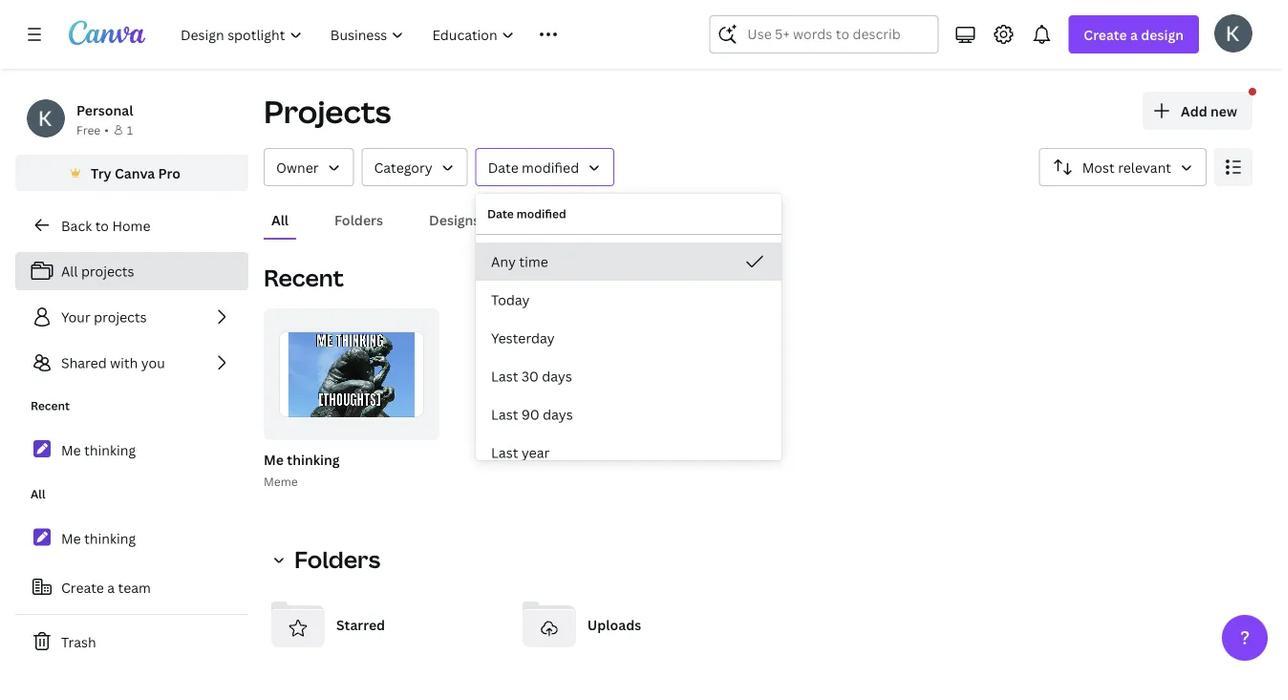 Task type: describe. For each thing, give the bounding box(es) containing it.
try canva pro button
[[15, 155, 249, 191]]

last 90 days option
[[476, 396, 782, 434]]

your projects
[[61, 308, 147, 326]]

back to home
[[61, 217, 151, 235]]

time
[[519, 253, 549, 271]]

0 vertical spatial recent
[[264, 262, 344, 294]]

images button
[[518, 202, 580, 238]]

me inside me thinking meme
[[264, 451, 284, 469]]

list containing all projects
[[15, 252, 249, 382]]

projects for all projects
[[81, 262, 134, 281]]

any
[[491, 253, 516, 271]]

last year button
[[476, 434, 782, 472]]

create a design
[[1085, 25, 1185, 44]]

me down shared
[[61, 441, 81, 460]]

2 me thinking link from the top
[[15, 519, 249, 559]]

date modified inside date modified button
[[488, 158, 580, 176]]

last 30 days button
[[476, 358, 782, 396]]

2 date from the top
[[488, 206, 514, 222]]

yesterday option
[[476, 319, 782, 358]]

trash
[[61, 633, 96, 652]]

try canva pro
[[91, 164, 181, 182]]

team
[[118, 579, 151, 597]]

modified inside button
[[522, 158, 580, 176]]

new
[[1211, 102, 1238, 120]]

back to home link
[[15, 207, 249, 245]]

Date modified button
[[476, 148, 615, 186]]

all projects link
[[15, 252, 249, 291]]

last 90 days button
[[476, 396, 782, 434]]

pro
[[158, 164, 181, 182]]

create a team button
[[15, 569, 249, 607]]

relevant
[[1119, 158, 1172, 176]]

Category button
[[362, 148, 468, 186]]

0 horizontal spatial all
[[31, 487, 45, 502]]

today option
[[476, 281, 782, 319]]

a for design
[[1131, 25, 1139, 44]]

any time button
[[476, 243, 782, 281]]

with
[[110, 354, 138, 372]]

try
[[91, 164, 112, 182]]

last 90 days
[[491, 406, 573, 424]]

last year
[[491, 444, 550, 462]]

free
[[76, 122, 101, 138]]

1 vertical spatial modified
[[517, 206, 567, 222]]

today button
[[476, 281, 782, 319]]

folders inside folders button
[[335, 211, 383, 229]]

designs button
[[422, 202, 488, 238]]

thinking up create a team
[[84, 530, 136, 548]]

date inside date modified button
[[488, 158, 519, 176]]

2 date modified from the top
[[488, 206, 567, 222]]

all button
[[264, 202, 296, 238]]

Search search field
[[748, 16, 901, 53]]

add new button
[[1143, 92, 1253, 130]]

me up create a team
[[61, 530, 81, 548]]

last for last 90 days
[[491, 406, 519, 424]]

to
[[95, 217, 109, 235]]

create a design button
[[1069, 15, 1200, 54]]

you
[[141, 354, 165, 372]]

thinking inside me thinking meme
[[287, 451, 340, 469]]

Owner button
[[264, 148, 354, 186]]

list box containing any time
[[476, 243, 782, 472]]

all projects
[[61, 262, 134, 281]]

1 me thinking from the top
[[61, 441, 136, 460]]

canva
[[115, 164, 155, 182]]

folders button
[[264, 541, 392, 579]]

me thinking button
[[264, 448, 340, 472]]

a for team
[[107, 579, 115, 597]]



Task type: vqa. For each thing, say whether or not it's contained in the screenshot.
Text 'button'
no



Task type: locate. For each thing, give the bounding box(es) containing it.
a left design
[[1131, 25, 1139, 44]]

back
[[61, 217, 92, 235]]

add
[[1182, 102, 1208, 120]]

1 horizontal spatial create
[[1085, 25, 1128, 44]]

design
[[1142, 25, 1185, 44]]

folders button
[[327, 202, 391, 238]]

folders
[[335, 211, 383, 229], [294, 544, 381, 576]]

days inside button
[[542, 368, 573, 386]]

1 vertical spatial all
[[61, 262, 78, 281]]

1 vertical spatial me thinking link
[[15, 519, 249, 559]]

uploads
[[588, 616, 642, 634]]

0 vertical spatial folders
[[335, 211, 383, 229]]

create left the team
[[61, 579, 104, 597]]

create a team
[[61, 579, 151, 597]]

create
[[1085, 25, 1128, 44], [61, 579, 104, 597]]

me thinking meme
[[264, 451, 340, 490]]

1 vertical spatial create
[[61, 579, 104, 597]]

0 horizontal spatial recent
[[31, 398, 70, 414]]

projects right your
[[94, 308, 147, 326]]

0 horizontal spatial a
[[107, 579, 115, 597]]

1 horizontal spatial recent
[[264, 262, 344, 294]]

days for last 30 days
[[542, 368, 573, 386]]

recent down shared
[[31, 398, 70, 414]]

projects down back to home
[[81, 262, 134, 281]]

0 vertical spatial a
[[1131, 25, 1139, 44]]

2 me thinking from the top
[[61, 530, 136, 548]]

days right 90
[[543, 406, 573, 424]]

me thinking link
[[15, 430, 249, 471], [15, 519, 249, 559]]

me thinking
[[61, 441, 136, 460], [61, 530, 136, 548]]

last inside button
[[491, 406, 519, 424]]

designs
[[429, 211, 480, 229]]

date
[[488, 158, 519, 176], [488, 206, 514, 222]]

all inside all projects link
[[61, 262, 78, 281]]

add new
[[1182, 102, 1238, 120]]

yesterday button
[[476, 319, 782, 358]]

starred
[[337, 616, 385, 634]]

days
[[542, 368, 573, 386], [543, 406, 573, 424]]

days right 30
[[542, 368, 573, 386]]

1 date from the top
[[488, 158, 519, 176]]

kendall parks image
[[1215, 14, 1253, 52]]

1 horizontal spatial all
[[61, 262, 78, 281]]

date modified up time
[[488, 206, 567, 222]]

date up images button
[[488, 158, 519, 176]]

date modified
[[488, 158, 580, 176], [488, 206, 567, 222]]

thinking
[[84, 441, 136, 460], [287, 451, 340, 469], [84, 530, 136, 548]]

last for last 30 days
[[491, 368, 519, 386]]

shared with you
[[61, 354, 165, 372]]

last 30 days
[[491, 368, 573, 386]]

0 vertical spatial modified
[[522, 158, 580, 176]]

1 vertical spatial projects
[[94, 308, 147, 326]]

create inside create a design dropdown button
[[1085, 25, 1128, 44]]

0 vertical spatial days
[[542, 368, 573, 386]]

me
[[61, 441, 81, 460], [264, 451, 284, 469], [61, 530, 81, 548]]

create left design
[[1085, 25, 1128, 44]]

days inside button
[[543, 406, 573, 424]]

1 vertical spatial date
[[488, 206, 514, 222]]

last
[[491, 368, 519, 386], [491, 406, 519, 424], [491, 444, 519, 462]]

recent
[[264, 262, 344, 294], [31, 398, 70, 414]]

None search field
[[710, 15, 939, 54]]

list box
[[476, 243, 782, 472]]

1
[[127, 122, 133, 138]]

today
[[491, 291, 530, 309]]

a left the team
[[107, 579, 115, 597]]

modified up images
[[522, 158, 580, 176]]

0 horizontal spatial create
[[61, 579, 104, 597]]

folders inside folders dropdown button
[[294, 544, 381, 576]]

last left 30
[[491, 368, 519, 386]]

projects for your projects
[[94, 308, 147, 326]]

me up the meme
[[264, 451, 284, 469]]

all for all button
[[272, 211, 289, 229]]

me thinking link down "shared with you" link
[[15, 430, 249, 471]]

3 last from the top
[[491, 444, 519, 462]]

last left 90
[[491, 406, 519, 424]]

0 vertical spatial projects
[[81, 262, 134, 281]]

1 last from the top
[[491, 368, 519, 386]]

most
[[1083, 158, 1115, 176]]

list
[[15, 252, 249, 382]]

•
[[104, 122, 109, 138]]

Sort by button
[[1040, 148, 1208, 186]]

folders up starred
[[294, 544, 381, 576]]

category
[[374, 158, 433, 176]]

last year option
[[476, 434, 782, 472]]

1 vertical spatial date modified
[[488, 206, 567, 222]]

thinking up the meme
[[287, 451, 340, 469]]

home
[[112, 217, 151, 235]]

me thinking down shared
[[61, 441, 136, 460]]

1 vertical spatial recent
[[31, 398, 70, 414]]

0 vertical spatial all
[[272, 211, 289, 229]]

30
[[522, 368, 539, 386]]

meme
[[264, 474, 298, 490]]

0 vertical spatial create
[[1085, 25, 1128, 44]]

projects
[[81, 262, 134, 281], [94, 308, 147, 326]]

top level navigation element
[[168, 15, 664, 54], [168, 15, 664, 54]]

me thinking link up create a team button
[[15, 519, 249, 559]]

modified down date modified button
[[517, 206, 567, 222]]

2 last from the top
[[491, 406, 519, 424]]

owner
[[276, 158, 319, 176]]

modified
[[522, 158, 580, 176], [517, 206, 567, 222]]

0 vertical spatial last
[[491, 368, 519, 386]]

0 vertical spatial date
[[488, 158, 519, 176]]

any time option
[[476, 243, 782, 281]]

2 vertical spatial all
[[31, 487, 45, 502]]

most relevant
[[1083, 158, 1172, 176]]

1 vertical spatial a
[[107, 579, 115, 597]]

thinking down shared with you
[[84, 441, 136, 460]]

2 vertical spatial last
[[491, 444, 519, 462]]

1 me thinking link from the top
[[15, 430, 249, 471]]

create for create a design
[[1085, 25, 1128, 44]]

folders down the category
[[335, 211, 383, 229]]

date modified up images
[[488, 158, 580, 176]]

last 30 days option
[[476, 358, 782, 396]]

images
[[526, 211, 572, 229]]

0 vertical spatial me thinking
[[61, 441, 136, 460]]

any time
[[491, 253, 549, 271]]

projects
[[264, 91, 391, 132]]

2 horizontal spatial all
[[272, 211, 289, 229]]

shared with you link
[[15, 344, 249, 382]]

free •
[[76, 122, 109, 138]]

1 vertical spatial days
[[543, 406, 573, 424]]

1 vertical spatial folders
[[294, 544, 381, 576]]

me thinking up create a team
[[61, 530, 136, 548]]

a inside create a design dropdown button
[[1131, 25, 1139, 44]]

a inside create a team button
[[107, 579, 115, 597]]

0 vertical spatial me thinking link
[[15, 430, 249, 471]]

create for create a team
[[61, 579, 104, 597]]

all
[[272, 211, 289, 229], [61, 262, 78, 281], [31, 487, 45, 502]]

starred link
[[264, 591, 500, 660]]

0 vertical spatial date modified
[[488, 158, 580, 176]]

1 date modified from the top
[[488, 158, 580, 176]]

uploads link
[[515, 591, 751, 660]]

personal
[[76, 101, 133, 119]]

last for last year
[[491, 444, 519, 462]]

year
[[522, 444, 550, 462]]

recent down all button
[[264, 262, 344, 294]]

shared
[[61, 354, 107, 372]]

a
[[1131, 25, 1139, 44], [107, 579, 115, 597]]

all inside all button
[[272, 211, 289, 229]]

your projects link
[[15, 298, 249, 337]]

date right "designs"
[[488, 206, 514, 222]]

last left year
[[491, 444, 519, 462]]

90
[[522, 406, 540, 424]]

days for last 90 days
[[543, 406, 573, 424]]

1 horizontal spatial a
[[1131, 25, 1139, 44]]

yesterday
[[491, 329, 555, 348]]

your
[[61, 308, 91, 326]]

1 vertical spatial me thinking
[[61, 530, 136, 548]]

create inside create a team button
[[61, 579, 104, 597]]

trash link
[[15, 623, 249, 662]]

all for all projects
[[61, 262, 78, 281]]

1 vertical spatial last
[[491, 406, 519, 424]]



